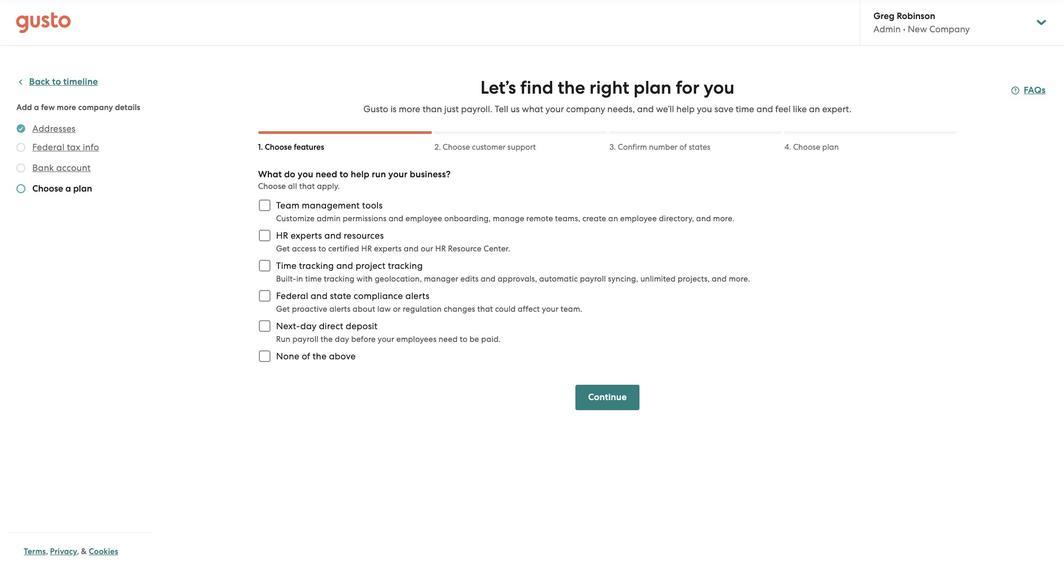 Task type: locate. For each thing, give the bounding box(es) containing it.
0 vertical spatial time
[[736, 104, 754, 114]]

HR experts and resources checkbox
[[253, 224, 276, 247]]

employee left directory, on the top
[[620, 214, 657, 223]]

2 get from the top
[[276, 304, 290, 314]]

1 vertical spatial help
[[351, 169, 370, 180]]

plan up we'll
[[634, 77, 672, 98]]

1 horizontal spatial ,
[[77, 547, 79, 557]]

0 vertical spatial a
[[34, 103, 39, 112]]

changes
[[444, 304, 475, 314]]

a down account
[[65, 183, 71, 194]]

to left be
[[460, 335, 468, 344]]

1 horizontal spatial more
[[399, 104, 420, 114]]

about
[[353, 304, 375, 314]]

that right all
[[299, 182, 315, 191]]

0 horizontal spatial day
[[300, 321, 317, 331]]

federal inside button
[[32, 142, 64, 152]]

check image
[[16, 143, 25, 152], [16, 164, 25, 173]]

0 horizontal spatial time
[[305, 274, 322, 284]]

more.
[[713, 214, 735, 223], [729, 274, 750, 284]]

1 vertical spatial you
[[697, 104, 712, 114]]

2 horizontal spatial hr
[[435, 244, 446, 254]]

0 vertical spatial of
[[680, 142, 687, 152]]

0 vertical spatial payroll
[[580, 274, 606, 284]]

, left &
[[77, 547, 79, 557]]

time right in at the left of page
[[305, 274, 322, 284]]

tracking down time tracking and project tracking
[[324, 274, 355, 284]]

choose a plan list
[[16, 122, 147, 198]]

1 horizontal spatial payroll
[[580, 274, 606, 284]]

choose for choose customer support
[[443, 142, 470, 152]]

0 horizontal spatial ,
[[46, 547, 48, 557]]

center.
[[484, 244, 510, 254]]

plan inside let's find the right plan for you gusto is more than just payroll. tell us what your company needs, and we'll help you save time and feel like an expert.
[[634, 77, 672, 98]]

onboarding,
[[444, 214, 491, 223]]

what
[[522, 104, 543, 114]]

0 horizontal spatial a
[[34, 103, 39, 112]]

0 horizontal spatial plan
[[73, 183, 92, 194]]

1 horizontal spatial hr
[[361, 244, 372, 254]]

resource
[[448, 244, 482, 254]]

get proactive alerts about law or regulation changes that could affect your team.
[[276, 304, 582, 314]]

0 horizontal spatial federal
[[32, 142, 64, 152]]

addresses
[[32, 123, 76, 134]]

2 check image from the top
[[16, 164, 25, 173]]

help right we'll
[[676, 104, 695, 114]]

None of the above checkbox
[[253, 345, 276, 368]]

1 vertical spatial get
[[276, 304, 290, 314]]

than
[[423, 104, 442, 114]]

your right what
[[546, 104, 564, 114]]

states
[[689, 142, 711, 152]]

you up save
[[704, 77, 735, 98]]

1 horizontal spatial that
[[477, 304, 493, 314]]

experts up project on the top of page
[[374, 244, 402, 254]]

an right the create on the top
[[608, 214, 618, 223]]

0 vertical spatial plan
[[634, 77, 672, 98]]

1 horizontal spatial of
[[680, 142, 687, 152]]

run payroll the day before your employees need to be paid.
[[276, 335, 501, 344]]

your right run
[[388, 169, 408, 180]]

team.
[[561, 304, 582, 314]]

you left save
[[697, 104, 712, 114]]

to up apply.
[[340, 169, 348, 180]]

faqs
[[1024, 85, 1046, 96]]

plan inside list
[[73, 183, 92, 194]]

greg robinson admin • new company
[[874, 11, 970, 34]]

and left feel
[[757, 104, 773, 114]]

choose down the like
[[793, 142, 821, 152]]

help
[[676, 104, 695, 114], [351, 169, 370, 180]]

0 vertical spatial day
[[300, 321, 317, 331]]

2 vertical spatial you
[[298, 169, 313, 180]]

get up time
[[276, 244, 290, 254]]

info
[[83, 142, 99, 152]]

robinson
[[897, 11, 935, 22]]

add
[[16, 103, 32, 112]]

employee
[[406, 214, 442, 223], [620, 214, 657, 223]]

company
[[78, 103, 113, 112], [566, 104, 605, 114]]

choose plan
[[793, 142, 839, 152]]

the right find
[[558, 77, 585, 98]]

choose up what
[[265, 142, 292, 152]]

and left our
[[404, 244, 419, 254]]

check image up check image
[[16, 164, 25, 173]]

greg
[[874, 11, 895, 22]]

0 vertical spatial an
[[809, 104, 820, 114]]

0 horizontal spatial employee
[[406, 214, 442, 223]]

get
[[276, 244, 290, 254], [276, 304, 290, 314]]

0 vertical spatial you
[[704, 77, 735, 98]]

faqs button
[[1011, 84, 1046, 97]]

tracking
[[299, 261, 334, 271], [388, 261, 423, 271], [324, 274, 355, 284]]

a inside list
[[65, 183, 71, 194]]

your left team.
[[542, 304, 559, 314]]

0 horizontal spatial need
[[316, 169, 337, 180]]

0 horizontal spatial alerts
[[329, 304, 351, 314]]

more right few
[[57, 103, 76, 112]]

to right back
[[52, 76, 61, 87]]

all
[[288, 182, 297, 191]]

0 vertical spatial need
[[316, 169, 337, 180]]

and right directory, on the top
[[696, 214, 711, 223]]

need left be
[[439, 335, 458, 344]]

1 horizontal spatial help
[[676, 104, 695, 114]]

and right projects,
[[712, 274, 727, 284]]

bank
[[32, 163, 54, 173]]

1 , from the left
[[46, 547, 48, 557]]

0 vertical spatial federal
[[32, 142, 64, 152]]

account
[[56, 163, 91, 173]]

experts
[[291, 230, 322, 241], [374, 244, 402, 254]]

tell
[[495, 104, 508, 114]]

choose inside list
[[32, 183, 63, 194]]

employee up our
[[406, 214, 442, 223]]

check image down circle check icon
[[16, 143, 25, 152]]

hr down customize
[[276, 230, 288, 241]]

federal down built-
[[276, 291, 308, 301]]

2 , from the left
[[77, 547, 79, 557]]

,
[[46, 547, 48, 557], [77, 547, 79, 557]]

run
[[372, 169, 386, 180]]

and up certified
[[324, 230, 341, 241]]

time tracking and project tracking
[[276, 261, 423, 271]]

1 vertical spatial of
[[302, 351, 310, 362]]

alerts down state
[[329, 304, 351, 314]]

1 get from the top
[[276, 244, 290, 254]]

0 horizontal spatial an
[[608, 214, 618, 223]]

check image
[[16, 184, 25, 193]]

of right none at bottom
[[302, 351, 310, 362]]

choose
[[265, 142, 292, 152], [443, 142, 470, 152], [793, 142, 821, 152], [258, 182, 286, 191], [32, 183, 63, 194]]

0 horizontal spatial that
[[299, 182, 315, 191]]

choose for choose plan
[[793, 142, 821, 152]]

federal tax info
[[32, 142, 99, 152]]

you right do
[[298, 169, 313, 180]]

help left run
[[351, 169, 370, 180]]

and down certified
[[336, 261, 353, 271]]

a left few
[[34, 103, 39, 112]]

1 horizontal spatial experts
[[374, 244, 402, 254]]

more
[[57, 103, 76, 112], [399, 104, 420, 114]]

plan down expert.
[[822, 142, 839, 152]]

1 vertical spatial federal
[[276, 291, 308, 301]]

hr
[[276, 230, 288, 241], [361, 244, 372, 254], [435, 244, 446, 254]]

1 horizontal spatial an
[[809, 104, 820, 114]]

1 vertical spatial check image
[[16, 164, 25, 173]]

expert.
[[822, 104, 852, 114]]

hr right our
[[435, 244, 446, 254]]

admin
[[874, 24, 901, 34]]

0 vertical spatial help
[[676, 104, 695, 114]]

could
[[495, 304, 516, 314]]

day
[[300, 321, 317, 331], [335, 335, 349, 344]]

time inside let's find the right plan for you gusto is more than just payroll. tell us what your company needs, and we'll help you save time and feel like an expert.
[[736, 104, 754, 114]]

an
[[809, 104, 820, 114], [608, 214, 618, 223]]

alerts up the regulation
[[405, 291, 430, 301]]

certified
[[328, 244, 359, 254]]

of left states
[[680, 142, 687, 152]]

day down proactive
[[300, 321, 317, 331]]

an inside let's find the right plan for you gusto is more than just payroll. tell us what your company needs, and we'll help you save time and feel like an expert.
[[809, 104, 820, 114]]

payroll
[[580, 274, 606, 284], [292, 335, 319, 344]]

experts up access
[[291, 230, 322, 241]]

paid.
[[481, 335, 501, 344]]

2 vertical spatial plan
[[73, 183, 92, 194]]

terms link
[[24, 547, 46, 557]]

confirm number of states
[[618, 142, 711, 152]]

access
[[292, 244, 316, 254]]

1 horizontal spatial company
[[566, 104, 605, 114]]

1 vertical spatial need
[[439, 335, 458, 344]]

get for hr
[[276, 244, 290, 254]]

2 employee from the left
[[620, 214, 657, 223]]

0 vertical spatial more.
[[713, 214, 735, 223]]

payroll up none of the above
[[292, 335, 319, 344]]

for
[[676, 77, 700, 98]]

payroll left syncing,
[[580, 274, 606, 284]]

company down the timeline
[[78, 103, 113, 112]]

0 vertical spatial experts
[[291, 230, 322, 241]]

an right the like
[[809, 104, 820, 114]]

the left above
[[313, 351, 327, 362]]

1 horizontal spatial a
[[65, 183, 71, 194]]

circle check image
[[16, 122, 25, 135]]

a for plan
[[65, 183, 71, 194]]

plan down account
[[73, 183, 92, 194]]

Next-day direct deposit checkbox
[[253, 315, 276, 338]]

0 vertical spatial alerts
[[405, 291, 430, 301]]

tools
[[362, 200, 383, 211]]

timeline
[[63, 76, 98, 87]]

federal tax info button
[[32, 141, 99, 154]]

syncing,
[[608, 274, 638, 284]]

0 horizontal spatial help
[[351, 169, 370, 180]]

need up apply.
[[316, 169, 337, 180]]

geolocation,
[[375, 274, 422, 284]]

1 horizontal spatial alerts
[[405, 291, 430, 301]]

1 horizontal spatial plan
[[634, 77, 672, 98]]

more right is
[[399, 104, 420, 114]]

1 vertical spatial time
[[305, 274, 322, 284]]

day up above
[[335, 335, 349, 344]]

0 vertical spatial check image
[[16, 143, 25, 152]]

choose left customer
[[443, 142, 470, 152]]

more. right directory, on the top
[[713, 214, 735, 223]]

1 horizontal spatial federal
[[276, 291, 308, 301]]

1 horizontal spatial employee
[[620, 214, 657, 223]]

2 horizontal spatial plan
[[822, 142, 839, 152]]

the down 'next-day direct deposit'
[[321, 335, 333, 344]]

1 vertical spatial payroll
[[292, 335, 319, 344]]

1 horizontal spatial time
[[736, 104, 754, 114]]

bank account
[[32, 163, 91, 173]]

customer
[[472, 142, 506, 152]]

find
[[520, 77, 554, 98]]

1 vertical spatial a
[[65, 183, 71, 194]]

that left could
[[477, 304, 493, 314]]

time right save
[[736, 104, 754, 114]]

save
[[714, 104, 734, 114]]

federal down addresses button
[[32, 142, 64, 152]]

confirm
[[618, 142, 647, 152]]

to inside back to timeline button
[[52, 76, 61, 87]]

1 check image from the top
[[16, 143, 25, 152]]

2 vertical spatial the
[[313, 351, 327, 362]]

0 vertical spatial that
[[299, 182, 315, 191]]

continue
[[588, 392, 627, 403]]

0 vertical spatial get
[[276, 244, 290, 254]]

company down "right"
[[566, 104, 605, 114]]

choose down bank
[[32, 183, 63, 194]]

you
[[704, 77, 735, 98], [697, 104, 712, 114], [298, 169, 313, 180]]

that inside "what do you need to help run your business? choose all that apply."
[[299, 182, 315, 191]]

1 vertical spatial day
[[335, 335, 349, 344]]

choose down what
[[258, 182, 286, 191]]

let's find the right plan for you gusto is more than just payroll. tell us what your company needs, and we'll help you save time and feel like an expert.
[[363, 77, 852, 114]]

0 horizontal spatial more
[[57, 103, 76, 112]]

1 vertical spatial that
[[477, 304, 493, 314]]

continue button
[[576, 385, 640, 410]]

0 horizontal spatial payroll
[[292, 335, 319, 344]]

get up next-
[[276, 304, 290, 314]]

, left privacy 'link'
[[46, 547, 48, 557]]

0 vertical spatial the
[[558, 77, 585, 98]]

and left we'll
[[637, 104, 654, 114]]

more. right projects,
[[729, 274, 750, 284]]

1 vertical spatial the
[[321, 335, 333, 344]]

do
[[284, 169, 295, 180]]

hr down resources
[[361, 244, 372, 254]]

a for few
[[34, 103, 39, 112]]

alerts
[[405, 291, 430, 301], [329, 304, 351, 314]]

the inside let's find the right plan for you gusto is more than just payroll. tell us what your company needs, and we'll help you save time and feel like an expert.
[[558, 77, 585, 98]]

to
[[52, 76, 61, 87], [340, 169, 348, 180], [318, 244, 326, 254], [460, 335, 468, 344]]



Task type: vqa. For each thing, say whether or not it's contained in the screenshot.
more in the Let'S Find The Right Plan For You Gusto Is More Than Just Payroll. Tell Us What Your Company Needs, And We'Ll Help You Save Time And Feel Like An Expert.
yes



Task type: describe. For each thing, give the bounding box(es) containing it.
us
[[511, 104, 520, 114]]

deposit
[[346, 321, 378, 331]]

your inside "what do you need to help run your business? choose all that apply."
[[388, 169, 408, 180]]

team
[[276, 200, 300, 211]]

1 vertical spatial an
[[608, 214, 618, 223]]

gusto
[[363, 104, 388, 114]]

Team management tools checkbox
[[253, 194, 276, 217]]

what
[[258, 169, 282, 180]]

before
[[351, 335, 376, 344]]

just
[[444, 104, 459, 114]]

choose a plan
[[32, 183, 92, 194]]

0 horizontal spatial experts
[[291, 230, 322, 241]]

1 horizontal spatial day
[[335, 335, 349, 344]]

•
[[903, 24, 906, 34]]

check image for bank
[[16, 164, 25, 173]]

choose customer support
[[443, 142, 536, 152]]

manager
[[424, 274, 459, 284]]

terms , privacy , & cookies
[[24, 547, 118, 557]]

1 vertical spatial experts
[[374, 244, 402, 254]]

the for of
[[313, 351, 327, 362]]

bank account button
[[32, 161, 91, 174]]

federal for federal and state compliance alerts
[[276, 291, 308, 301]]

more inside let's find the right plan for you gusto is more than just payroll. tell us what your company needs, and we'll help you save time and feel like an expert.
[[399, 104, 420, 114]]

need inside "what do you need to help run your business? choose all that apply."
[[316, 169, 337, 180]]

choose features
[[265, 142, 324, 152]]

features
[[294, 142, 324, 152]]

tracking up geolocation, on the left top
[[388, 261, 423, 271]]

none of the above
[[276, 351, 356, 362]]

privacy
[[50, 547, 77, 557]]

check image for federal
[[16, 143, 25, 152]]

help inside "what do you need to help run your business? choose all that apply."
[[351, 169, 370, 180]]

create
[[583, 214, 606, 223]]

regulation
[[403, 304, 442, 314]]

team management tools
[[276, 200, 383, 211]]

approvals,
[[498, 274, 537, 284]]

new
[[908, 24, 927, 34]]

you inside "what do you need to help run your business? choose all that apply."
[[298, 169, 313, 180]]

resources
[[344, 230, 384, 241]]

what do you need to help run your business? choose all that apply.
[[258, 169, 451, 191]]

0 horizontal spatial hr
[[276, 230, 288, 241]]

unlimited
[[640, 274, 676, 284]]

in
[[296, 274, 303, 284]]

1 vertical spatial alerts
[[329, 304, 351, 314]]

help inside let's find the right plan for you gusto is more than just payroll. tell us what your company needs, and we'll help you save time and feel like an expert.
[[676, 104, 695, 114]]

is
[[391, 104, 397, 114]]

affect
[[518, 304, 540, 314]]

Time tracking and project tracking checkbox
[[253, 254, 276, 277]]

to inside "what do you need to help run your business? choose all that apply."
[[340, 169, 348, 180]]

like
[[793, 104, 807, 114]]

automatic
[[539, 274, 578, 284]]

cookies button
[[89, 545, 118, 558]]

back
[[29, 76, 50, 87]]

our
[[421, 244, 433, 254]]

apply.
[[317, 182, 340, 191]]

built-in time tracking with geolocation, manager edits and approvals, automatic payroll syncing, unlimited projects, and more.
[[276, 274, 750, 284]]

above
[[329, 351, 356, 362]]

project
[[356, 261, 386, 271]]

your right before
[[378, 335, 394, 344]]

the for find
[[558, 77, 585, 98]]

and right edits
[[481, 274, 496, 284]]

law
[[377, 304, 391, 314]]

1 employee from the left
[[406, 214, 442, 223]]

direct
[[319, 321, 343, 331]]

get for federal
[[276, 304, 290, 314]]

management
[[302, 200, 360, 211]]

add a few more company details
[[16, 103, 140, 112]]

state
[[330, 291, 351, 301]]

federal for federal tax info
[[32, 142, 64, 152]]

number
[[649, 142, 678, 152]]

1 vertical spatial plan
[[822, 142, 839, 152]]

terms
[[24, 547, 46, 557]]

be
[[470, 335, 479, 344]]

0 horizontal spatial of
[[302, 351, 310, 362]]

let's
[[481, 77, 516, 98]]

employees
[[396, 335, 437, 344]]

manage
[[493, 214, 524, 223]]

back to timeline
[[29, 76, 98, 87]]

details
[[115, 103, 140, 112]]

1 horizontal spatial need
[[439, 335, 458, 344]]

run
[[276, 335, 290, 344]]

addresses button
[[32, 122, 76, 135]]

0 horizontal spatial company
[[78, 103, 113, 112]]

get access to certified hr experts and our hr resource center.
[[276, 244, 510, 254]]

company inside let's find the right plan for you gusto is more than just payroll. tell us what your company needs, and we'll help you save time and feel like an expert.
[[566, 104, 605, 114]]

the for payroll
[[321, 335, 333, 344]]

needs,
[[608, 104, 635, 114]]

few
[[41, 103, 55, 112]]

choose inside "what do you need to help run your business? choose all that apply."
[[258, 182, 286, 191]]

or
[[393, 304, 401, 314]]

and up proactive
[[311, 291, 328, 301]]

tax
[[67, 142, 81, 152]]

projects,
[[678, 274, 710, 284]]

business?
[[410, 169, 451, 180]]

customize
[[276, 214, 315, 223]]

admin
[[317, 214, 341, 223]]

1 vertical spatial more.
[[729, 274, 750, 284]]

time
[[276, 261, 297, 271]]

your inside let's find the right plan for you gusto is more than just payroll. tell us what your company needs, and we'll help you save time and feel like an expert.
[[546, 104, 564, 114]]

none
[[276, 351, 299, 362]]

with
[[357, 274, 373, 284]]

customize admin permissions and employee onboarding, manage remote teams, create an employee directory, and more.
[[276, 214, 735, 223]]

to down the "hr experts and resources"
[[318, 244, 326, 254]]

choose for choose a plan
[[32, 183, 63, 194]]

compliance
[[354, 291, 403, 301]]

cookies
[[89, 547, 118, 557]]

home image
[[16, 12, 71, 33]]

support
[[508, 142, 536, 152]]

next-
[[276, 321, 300, 331]]

Federal and state compliance alerts checkbox
[[253, 284, 276, 308]]

and up get access to certified hr experts and our hr resource center.
[[389, 214, 404, 223]]

choose for choose features
[[265, 142, 292, 152]]

directory,
[[659, 214, 694, 223]]

tracking down access
[[299, 261, 334, 271]]



